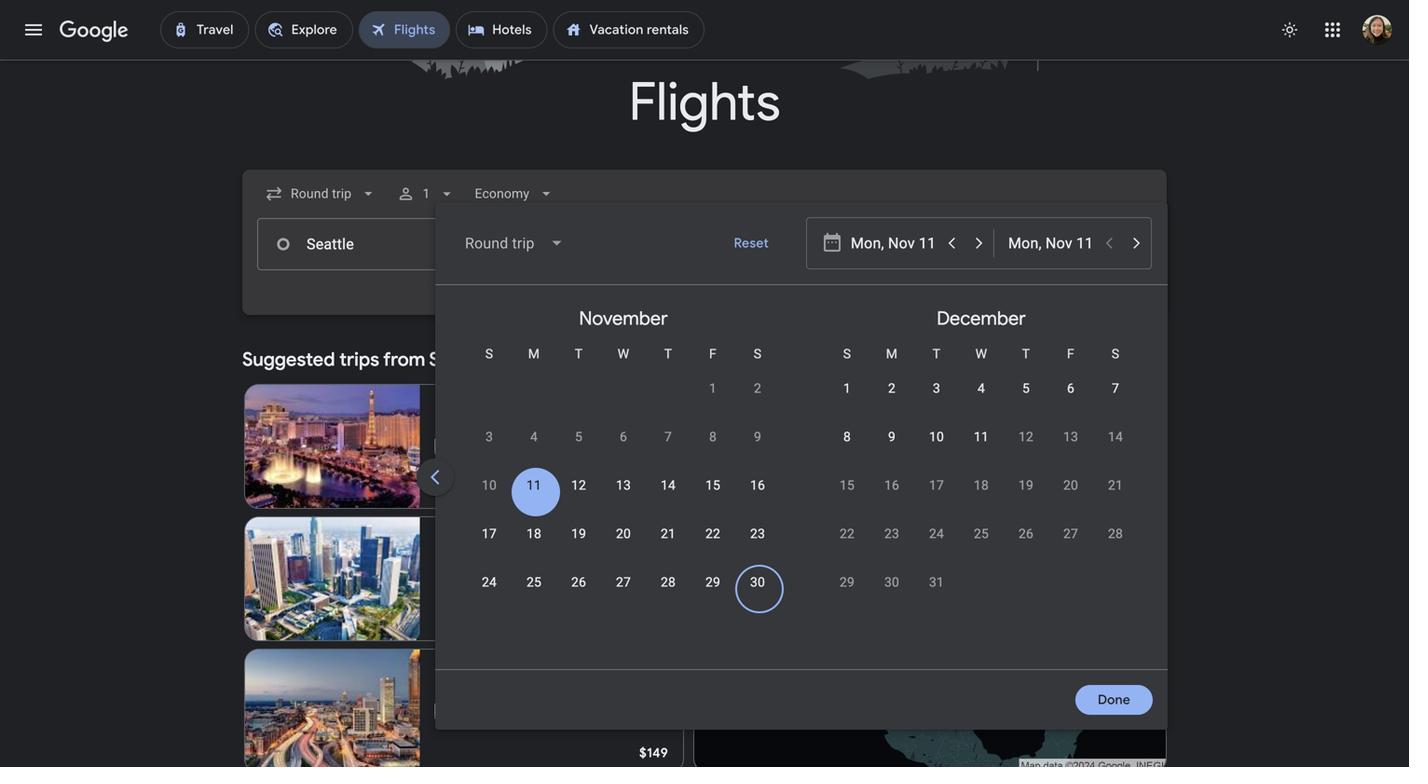Task type: vqa. For each thing, say whether or not it's contained in the screenshot.


Task type: locate. For each thing, give the bounding box(es) containing it.
mon, nov 18 element
[[527, 525, 542, 544]]

1 horizontal spatial 11
[[974, 429, 989, 445]]

wed, dec 18 element
[[974, 476, 989, 495]]

1 horizontal spatial 3
[[933, 381, 941, 396]]

1 horizontal spatial 10 button
[[915, 428, 959, 473]]

10 button up sun, nov 17 element
[[467, 476, 512, 521]]

7 for thu, nov 7 'element'
[[665, 429, 672, 445]]

17 inside december row group
[[930, 478, 945, 493]]

28 inside december row group
[[1109, 526, 1124, 542]]

30 left 31
[[885, 575, 900, 590]]

1 horizontal spatial 4
[[978, 381, 986, 396]]

9 button
[[736, 428, 780, 473], [870, 428, 915, 473]]

26 button right "55"
[[557, 573, 601, 618]]

wed, nov 13 element
[[616, 476, 631, 495]]

1 vertical spatial 25 button
[[512, 573, 557, 618]]

min for 8 hr 55 min
[[551, 571, 573, 586]]

reset button
[[712, 221, 792, 266]]

22 for fri, nov 22 element
[[706, 526, 721, 542]]

2 f from the left
[[1068, 346, 1075, 362]]

los
[[435, 532, 459, 551]]

16 inside november row group
[[750, 478, 766, 493]]

frontier image down the feb 1 – 7
[[435, 439, 450, 454]]

19 left "fri, dec 20" element
[[1019, 478, 1034, 493]]

november
[[579, 307, 668, 331]]

9 button inside december row group
[[870, 428, 915, 473]]

$107
[[639, 480, 669, 497]]

3 button up the tue, dec 10 element on the bottom right of the page
[[915, 379, 959, 424]]

row containing 8
[[825, 420, 1138, 473]]

24 right mon, dec 23 element
[[930, 526, 945, 542]]

1 button
[[389, 172, 464, 216]]

25 right tue, dec 24 element
[[974, 526, 989, 542]]

3 inside december row group
[[933, 381, 941, 396]]

1 f from the left
[[710, 346, 717, 362]]

mon, dec 16 element
[[885, 476, 900, 495]]

None field
[[257, 177, 385, 211], [467, 177, 563, 211], [450, 221, 580, 266], [257, 177, 385, 211], [467, 177, 563, 211], [450, 221, 580, 266]]

3 inside november row group
[[486, 429, 493, 445]]

30 right fri, nov 29 element
[[750, 575, 766, 590]]

14 button
[[1094, 428, 1138, 473], [646, 476, 691, 521]]

f inside november row group
[[710, 346, 717, 362]]

20 left sat, dec 21 element
[[1064, 478, 1079, 493]]

0 horizontal spatial 24 button
[[467, 573, 512, 618]]

7 button
[[1094, 379, 1138, 424], [646, 428, 691, 473]]

1 horizontal spatial 27
[[1064, 526, 1079, 542]]

15 inside november row group
[[706, 478, 721, 493]]

9
[[754, 429, 762, 445], [889, 429, 896, 445]]

2 button for december
[[870, 379, 915, 424]]

december row group
[[803, 293, 1161, 662]]

0 horizontal spatial 8
[[506, 571, 513, 586]]

20 left thu, nov 21 element
[[616, 526, 631, 542]]

1 horizontal spatial 26
[[1019, 526, 1034, 542]]

1 30 button from the left
[[736, 573, 780, 618]]

3 left wed, dec 4 element
[[933, 381, 941, 396]]

2 hr 45 min
[[519, 439, 587, 454]]

28
[[1109, 526, 1124, 542], [661, 575, 676, 590]]

0 horizontal spatial 14
[[661, 478, 676, 493]]

1 29 from the left
[[706, 575, 721, 590]]

1 15 from the left
[[706, 478, 721, 493]]

None text field
[[257, 218, 520, 270]]

24 button
[[915, 525, 959, 570], [467, 573, 512, 618]]

2 23 from the left
[[885, 526, 900, 542]]

22 inside november row group
[[706, 526, 721, 542]]

28 right fri, dec 27 element
[[1109, 526, 1124, 542]]

2 15 from the left
[[840, 478, 855, 493]]

21 right "fri, dec 20" element
[[1109, 478, 1124, 493]]

9 inside november row group
[[754, 429, 762, 445]]

4 inside december row group
[[978, 381, 986, 396]]

18 inside november row group
[[527, 526, 542, 542]]

0 vertical spatial 14 button
[[1094, 428, 1138, 473]]

11 button
[[959, 428, 1004, 473], [512, 476, 557, 521]]

w inside november row group
[[618, 346, 630, 362]]

Departure text field
[[851, 218, 937, 269], [850, 219, 979, 269]]

17 up 22 – 28
[[482, 526, 497, 542]]

23 button up sat, nov 30 element
[[736, 525, 780, 570]]

1 horizontal spatial 8 button
[[825, 428, 870, 473]]

13 left $107
[[616, 478, 631, 493]]

fri, nov 22 element
[[706, 525, 721, 544]]

20 button up fri, dec 27 element
[[1049, 476, 1094, 521]]

7 button up thu, nov 14 element
[[646, 428, 691, 473]]

26 button left fri, dec 27 element
[[1004, 525, 1049, 570]]

1 horizontal spatial 18
[[974, 478, 989, 493]]

1 horizontal spatial 2
[[754, 381, 762, 396]]

mon, nov 11, departure date. element
[[527, 476, 542, 495]]

1 9 button from the left
[[736, 428, 780, 473]]

7 down destinations on the right of page
[[1112, 381, 1120, 396]]

1 horizontal spatial 26 button
[[1004, 525, 1049, 570]]

0 vertical spatial 5
[[1023, 381, 1030, 396]]

6 button up wed, nov 13 element
[[601, 428, 646, 473]]

sun, nov 10 element
[[482, 476, 497, 495]]

min right 45
[[564, 439, 587, 454]]

0 horizontal spatial 17
[[482, 526, 497, 542]]

feb down las
[[435, 420, 457, 435]]

1 1 button from the left
[[691, 379, 736, 424]]

explore destinations button
[[997, 345, 1167, 375]]

15 button
[[691, 476, 736, 521], [825, 476, 870, 521]]

1 vertical spatial 11
[[527, 478, 542, 493]]

24 for tue, dec 24 element
[[930, 526, 945, 542]]

mon, dec 9 element
[[889, 428, 896, 447]]

2 inside suggested trips from seattle region
[[519, 439, 527, 454]]

10
[[930, 429, 945, 445], [482, 478, 497, 493]]

23 right fri, nov 22 element
[[750, 526, 766, 542]]

16 button
[[736, 476, 780, 521], [870, 476, 915, 521]]

21 button up thu, nov 28 element
[[646, 525, 691, 570]]

4 t from the left
[[1023, 346, 1031, 362]]

2 inside november row group
[[754, 381, 762, 396]]

0 horizontal spatial 27 button
[[601, 573, 646, 618]]

hr for 55
[[517, 571, 529, 586]]

min right "55"
[[551, 571, 573, 586]]

2 left mon, nov 4 element
[[519, 439, 527, 454]]

6 down the explore destinations button
[[1068, 381, 1075, 396]]

19 button up "thu, dec 26" element
[[1004, 476, 1049, 521]]

fri, nov 29 element
[[706, 573, 721, 592]]

flights
[[629, 69, 781, 136]]

4 button
[[959, 379, 1004, 424], [512, 428, 557, 473]]

45
[[546, 439, 561, 454]]

1 22 button from the left
[[691, 525, 736, 570]]

3 s from the left
[[844, 346, 851, 362]]

18 button up 8 hr 55 min at the left bottom
[[512, 525, 557, 570]]

7 for sat, dec 7 element
[[1112, 381, 1120, 396]]

november row group
[[445, 293, 803, 662]]

Return text field
[[1009, 218, 1095, 269], [1008, 219, 1137, 269]]

0 horizontal spatial 11
[[527, 478, 542, 493]]

24 for "sun, nov 24" element
[[482, 575, 497, 590]]

2 30 from the left
[[885, 575, 900, 590]]

8 button up sun, dec 15 element
[[825, 428, 870, 473]]

18
[[974, 478, 989, 493], [527, 526, 542, 542]]

s
[[486, 346, 493, 362], [754, 346, 762, 362], [844, 346, 851, 362], [1112, 346, 1120, 362]]

wed, dec 25 element
[[974, 525, 989, 544]]

1 feb from the top
[[435, 420, 457, 435]]

1 inside december row group
[[844, 381, 851, 396]]

26 inside november row group
[[571, 575, 587, 590]]

16 button up mon, dec 23 element
[[870, 476, 915, 521]]

2 22 from the left
[[840, 526, 855, 542]]

2 t from the left
[[665, 346, 672, 362]]

23 button
[[736, 525, 780, 570], [870, 525, 915, 570]]

9 for mon, dec 9 element
[[889, 429, 896, 445]]

12
[[1019, 429, 1034, 445], [571, 478, 587, 493]]

2 frontier image from the top
[[435, 704, 450, 719]]

las
[[435, 400, 459, 419]]

8
[[709, 429, 717, 445], [844, 429, 851, 445], [506, 571, 513, 586]]

0 vertical spatial 5 button
[[1004, 379, 1049, 424]]

30 for mon, dec 30 element
[[885, 575, 900, 590]]

25
[[974, 526, 989, 542], [527, 575, 542, 590]]

12 inside november row group
[[571, 478, 587, 493]]

1 inside suggested trips from seattle region
[[458, 571, 465, 586]]

1 vertical spatial 13
[[616, 478, 631, 493]]

0 vertical spatial 19 button
[[1004, 476, 1049, 521]]

31
[[930, 575, 945, 590]]

11 inside december row group
[[974, 429, 989, 445]]

11 button up 'mon, nov 18' element
[[512, 476, 557, 521]]

27
[[1064, 526, 1079, 542], [616, 575, 631, 590]]

1 vertical spatial 18 button
[[512, 525, 557, 570]]

1 horizontal spatial f
[[1068, 346, 1075, 362]]

26 right "55"
[[571, 575, 587, 590]]

5 inside row
[[575, 429, 583, 445]]

1 horizontal spatial 14
[[1109, 429, 1124, 445]]

9 left the tue, dec 10 element on the bottom right of the page
[[889, 429, 896, 445]]

24 inside november row group
[[482, 575, 497, 590]]

hr
[[530, 439, 542, 454], [517, 571, 529, 586]]

24
[[930, 526, 945, 542], [482, 575, 497, 590]]

8 for fri, nov 8 element
[[709, 429, 717, 445]]

28 inside november row group
[[661, 575, 676, 590]]

14 button up sat, dec 21 element
[[1094, 428, 1138, 473]]

1 vertical spatial 28
[[661, 575, 676, 590]]

sat, nov 30 element
[[750, 573, 766, 592]]

feb down los on the left bottom of the page
[[435, 552, 457, 568]]

18 for 'mon, nov 18' element
[[527, 526, 542, 542]]

2 9 from the left
[[889, 429, 896, 445]]

28 button left fri, nov 29 element
[[646, 573, 691, 618]]

destinations
[[1068, 351, 1145, 368]]

12 inside december row group
[[1019, 429, 1034, 445]]

28 left fri, nov 29 element
[[661, 575, 676, 590]]

14 inside december row group
[[1109, 429, 1124, 445]]

1 vertical spatial 5 button
[[557, 428, 601, 473]]

13 button up wed, nov 20 element
[[601, 476, 646, 521]]

row containing 29
[[825, 565, 959, 618]]

1 button for december
[[825, 379, 870, 424]]

25 button right tue, dec 24 element
[[959, 525, 1004, 570]]

27 inside december row group
[[1064, 526, 1079, 542]]

30
[[750, 575, 766, 590], [885, 575, 900, 590]]

6 inside row
[[620, 429, 628, 445]]

13 button up "fri, dec 20" element
[[1049, 428, 1094, 473]]

15
[[706, 478, 721, 493], [840, 478, 855, 493]]

tue, dec 3 element
[[933, 379, 941, 398]]

0 vertical spatial min
[[564, 439, 587, 454]]

3 down vegas
[[486, 429, 493, 445]]

2 29 from the left
[[840, 575, 855, 590]]

18 right angeles on the left of page
[[527, 526, 542, 542]]

23 for sat, nov 23 element
[[750, 526, 766, 542]]

1 horizontal spatial 16
[[885, 478, 900, 493]]

5 button up tue, nov 12 element
[[557, 428, 601, 473]]

15 for sun, dec 15 element
[[840, 478, 855, 493]]

fri, nov 8 element
[[709, 428, 717, 447]]

1 horizontal spatial 11 button
[[959, 428, 1004, 473]]

29 inside november row group
[[706, 575, 721, 590]]

row group
[[87, 293, 445, 662]]

frontier image
[[435, 439, 450, 454], [435, 704, 450, 719]]

7 inside december row group
[[1112, 381, 1120, 396]]

1 horizontal spatial 18 button
[[959, 476, 1004, 521]]

1 horizontal spatial 5
[[1023, 381, 1030, 396]]

2 9 button from the left
[[870, 428, 915, 473]]

w inside december row group
[[976, 346, 988, 362]]

grid inside 'flight' search field
[[87, 293, 1161, 681]]

4 inside row
[[530, 429, 538, 445]]

26 button
[[1004, 525, 1049, 570], [557, 573, 601, 618]]

1 vertical spatial 11 button
[[512, 476, 557, 521]]

28 for "sat, dec 28" element
[[1109, 526, 1124, 542]]

17
[[930, 478, 945, 493], [482, 526, 497, 542]]

16 for sat, nov 16 element
[[750, 478, 766, 493]]

25 for mon, nov 25 'element'
[[527, 575, 542, 590]]

tue, dec 24 element
[[930, 525, 945, 544]]

6
[[1068, 381, 1075, 396], [620, 429, 628, 445]]

0 horizontal spatial 6
[[620, 429, 628, 445]]

22 – 28
[[460, 552, 505, 568]]

2 feb from the top
[[435, 552, 457, 568]]

f for december
[[1068, 346, 1075, 362]]

22 button
[[691, 525, 736, 570], [825, 525, 870, 570]]

0 horizontal spatial 15 button
[[691, 476, 736, 521]]

27 left "sat, dec 28" element
[[1064, 526, 1079, 542]]

17 button
[[915, 476, 959, 521], [467, 525, 512, 570]]

1 9 from the left
[[754, 429, 762, 445]]

28 for thu, nov 28 element
[[661, 575, 676, 590]]

sun, dec 22 element
[[840, 525, 855, 544]]

2 2 button from the left
[[870, 379, 915, 424]]

5
[[1023, 381, 1030, 396], [575, 429, 583, 445]]

22 left mon, dec 23 element
[[840, 526, 855, 542]]

1 – 7
[[460, 420, 490, 435]]

1 2 button from the left
[[736, 379, 780, 424]]

26 inside december row group
[[1019, 526, 1034, 542]]

24 button up 31
[[915, 525, 959, 570]]

19 inside december row group
[[1019, 478, 1034, 493]]

0 vertical spatial 27
[[1064, 526, 1079, 542]]

13 button
[[1049, 428, 1094, 473], [601, 476, 646, 521]]

25 for wed, dec 25 "element"
[[974, 526, 989, 542]]

22 for the sun, dec 22 element
[[840, 526, 855, 542]]

3
[[933, 381, 941, 396], [486, 429, 493, 445]]

sat, nov 16 element
[[750, 476, 766, 495]]

27 right tue, nov 26 element
[[616, 575, 631, 590]]

1 horizontal spatial 29 button
[[825, 573, 870, 618]]

13 inside december row group
[[1064, 429, 1079, 445]]

0 horizontal spatial 11 button
[[512, 476, 557, 521]]

done button
[[1076, 678, 1153, 723]]

28 button
[[1094, 525, 1138, 570], [646, 573, 691, 618]]

0 vertical spatial 6 button
[[1049, 379, 1094, 424]]

1 22 from the left
[[706, 526, 721, 542]]

1 horizontal spatial 22 button
[[825, 525, 870, 570]]

30 for sat, nov 30 element
[[750, 575, 766, 590]]

26 left fri, dec 27 element
[[1019, 526, 1034, 542]]

22 inside december row group
[[840, 526, 855, 542]]

9 inside december row group
[[889, 429, 896, 445]]

1 button
[[691, 379, 736, 424], [825, 379, 870, 424]]

5 button up thu, dec 12 element
[[1004, 379, 1049, 424]]

1 button up sun, dec 8 element
[[825, 379, 870, 424]]

23
[[750, 526, 766, 542], [885, 526, 900, 542]]

0 vertical spatial 11 button
[[959, 428, 1004, 473]]

0 vertical spatial 27 button
[[1049, 525, 1094, 570]]

13 inside november row group
[[616, 478, 631, 493]]

min
[[564, 439, 587, 454], [551, 571, 573, 586]]

7 inside row
[[665, 429, 672, 445]]

29 left sat, nov 30 element
[[706, 575, 721, 590]]

4
[[978, 381, 986, 396], [530, 429, 538, 445]]

w up wed, dec 4 element
[[976, 346, 988, 362]]

107 US dollars text field
[[639, 480, 669, 497]]

tue, nov 12 element
[[571, 476, 587, 495]]

8 inside suggested trips from seattle region
[[506, 571, 513, 586]]

thu, dec 19 element
[[1019, 476, 1034, 495]]

0 horizontal spatial 3
[[486, 429, 493, 445]]

16
[[750, 478, 766, 493], [885, 478, 900, 493]]

0 horizontal spatial 15
[[706, 478, 721, 493]]

27 button right tue, nov 26 element
[[601, 573, 646, 618]]

1 vertical spatial 17
[[482, 526, 497, 542]]

1 horizontal spatial 13
[[1064, 429, 1079, 445]]

10 down the nonstop
[[482, 478, 497, 493]]

0 horizontal spatial 8 button
[[691, 428, 736, 473]]

20 inside december row group
[[1064, 478, 1079, 493]]

4 for wed, dec 4 element
[[978, 381, 986, 396]]

20 inside november row group
[[616, 526, 631, 542]]

11 for wed, dec 11 element
[[974, 429, 989, 445]]

0 horizontal spatial 9
[[754, 429, 762, 445]]

28 button right fri, dec 27 element
[[1094, 525, 1138, 570]]

30 button right the sun, dec 29 element
[[870, 573, 915, 618]]

1 inside november row group
[[709, 381, 717, 396]]

1 vertical spatial 24
[[482, 575, 497, 590]]

11 button inside november row group
[[512, 476, 557, 521]]

15 right thu, nov 14 element
[[706, 478, 721, 493]]

2 m from the left
[[886, 346, 898, 362]]

29 button left sat, nov 30 element
[[691, 573, 736, 618]]

18 for wed, dec 18 element
[[974, 478, 989, 493]]

23 inside november row group
[[750, 526, 766, 542]]

16 inside december row group
[[885, 478, 900, 493]]

10 inside december row group
[[930, 429, 945, 445]]

1 23 from the left
[[750, 526, 766, 542]]

grid containing november
[[87, 293, 1161, 681]]

14 for sat, dec 14 element
[[1109, 429, 1124, 445]]

2 w from the left
[[976, 346, 988, 362]]

2
[[754, 381, 762, 396], [889, 381, 896, 396], [519, 439, 527, 454]]

16 right sun, dec 15 element
[[885, 478, 900, 493]]

1 8 button from the left
[[691, 428, 736, 473]]

1 horizontal spatial hr
[[530, 439, 542, 454]]

0 vertical spatial 11
[[974, 429, 989, 445]]

0 vertical spatial 4 button
[[959, 379, 1004, 424]]

1 w from the left
[[618, 346, 630, 362]]

25 inside december row group
[[974, 526, 989, 542]]

1 horizontal spatial 27 button
[[1049, 525, 1094, 570]]

1 vertical spatial 5
[[575, 429, 583, 445]]

1 horizontal spatial 16 button
[[870, 476, 915, 521]]

1 vertical spatial frontier image
[[435, 704, 450, 719]]

149 US dollars text field
[[640, 745, 669, 762]]

1 horizontal spatial 15
[[840, 478, 855, 493]]

sun, nov 17 element
[[482, 525, 497, 544]]

12 button up thu, dec 19 'element' at the right bottom of page
[[1004, 428, 1049, 473]]

21 button up "sat, dec 28" element
[[1094, 476, 1138, 521]]

1 for sun, dec 1 element
[[844, 381, 851, 396]]

2 right 'fri, nov 1' 'element'
[[754, 381, 762, 396]]

31 button
[[915, 573, 959, 618]]

1 horizontal spatial 28
[[1109, 526, 1124, 542]]

27 for fri, dec 27 element
[[1064, 526, 1079, 542]]

27 inside november row group
[[616, 575, 631, 590]]

30 button
[[736, 573, 780, 618], [870, 573, 915, 618]]

seattle
[[429, 348, 489, 372]]

22 button up fri, nov 29 element
[[691, 525, 736, 570]]

17 inside november row group
[[482, 526, 497, 542]]

explore
[[1019, 351, 1065, 368]]

7 right "wed, nov 6" element
[[665, 429, 672, 445]]

29 inside december row group
[[840, 575, 855, 590]]

18 inside december row group
[[974, 478, 989, 493]]

s up "sat, nov 2" element
[[754, 346, 762, 362]]

1 horizontal spatial 19
[[1019, 478, 1034, 493]]

1 inside popup button
[[423, 186, 430, 201]]

0 vertical spatial hr
[[530, 439, 542, 454]]

2 16 from the left
[[885, 478, 900, 493]]

12 for thu, dec 12 element
[[1019, 429, 1034, 445]]

w for november
[[618, 346, 630, 362]]

8 for 8 hr 55 min
[[506, 571, 513, 586]]

6 inside december row group
[[1068, 381, 1075, 396]]

21 inside december row group
[[1109, 478, 1124, 493]]

2 1 button from the left
[[825, 379, 870, 424]]

9 for sat, nov 9 element
[[754, 429, 762, 445]]

20 button
[[1049, 476, 1094, 521], [601, 525, 646, 570]]

5 inside december row group
[[1023, 381, 1030, 396]]

1 16 from the left
[[750, 478, 766, 493]]

9 right fri, nov 8 element
[[754, 429, 762, 445]]

mon, nov 25 element
[[527, 573, 542, 592]]

wed, dec 11 element
[[974, 428, 989, 447]]

angeles
[[463, 532, 519, 551]]

hr left "55"
[[517, 571, 529, 586]]

16 button up sat, nov 23 element
[[736, 476, 780, 521]]

0 vertical spatial 21 button
[[1094, 476, 1138, 521]]

0 horizontal spatial 4
[[530, 429, 538, 445]]

none text field inside 'flight' search field
[[257, 218, 520, 270]]

0 vertical spatial 26 button
[[1004, 525, 1049, 570]]

1 vertical spatial feb
[[435, 552, 457, 568]]

mon, dec 23 element
[[885, 525, 900, 544]]

2 button
[[736, 379, 780, 424], [870, 379, 915, 424]]

mon, nov 4 element
[[530, 428, 538, 447]]

26
[[1019, 526, 1034, 542], [571, 575, 587, 590]]

16 right fri, nov 15 element
[[750, 478, 766, 493]]

6 button up fri, dec 13 element
[[1049, 379, 1094, 424]]

0 vertical spatial 6
[[1068, 381, 1075, 396]]

8 inside november row group
[[709, 429, 717, 445]]

1 vertical spatial 13 button
[[601, 476, 646, 521]]

hr left 45
[[530, 439, 542, 454]]

0 horizontal spatial 18
[[527, 526, 542, 542]]

11 left thu, dec 12 element
[[974, 429, 989, 445]]

sun, dec 15 element
[[840, 476, 855, 495]]

2 for december
[[889, 381, 896, 396]]

row containing 24
[[467, 565, 780, 618]]

25 left tue, nov 26 element
[[527, 575, 542, 590]]

4 left 45
[[530, 429, 538, 445]]

0 vertical spatial 17
[[930, 478, 945, 493]]

12 button up tue, nov 19 element
[[557, 476, 601, 521]]

1 vertical spatial 26
[[571, 575, 587, 590]]

24 inside december row group
[[930, 526, 945, 542]]

30 inside december row group
[[885, 575, 900, 590]]

19 button up tue, nov 26 element
[[557, 525, 601, 570]]

3 button up sun, nov 10 'element'
[[467, 428, 512, 473]]

fri, dec 6 element
[[1068, 379, 1075, 398]]

11 down "2 hr 45 min"
[[527, 478, 542, 493]]

explore destinations
[[1019, 351, 1145, 368]]

11 button up wed, dec 18 element
[[959, 428, 1004, 473]]

21 inside november row group
[[661, 526, 676, 542]]

8 inside december row group
[[844, 429, 851, 445]]

0 vertical spatial 4
[[978, 381, 986, 396]]

10 left wed, dec 11 element
[[930, 429, 945, 445]]

0 horizontal spatial 16 button
[[736, 476, 780, 521]]

8 button
[[691, 428, 736, 473], [825, 428, 870, 473]]

18 left thu, dec 19 'element' at the right bottom of page
[[974, 478, 989, 493]]

18 button up wed, dec 25 "element"
[[959, 476, 1004, 521]]

15 for fri, nov 15 element
[[706, 478, 721, 493]]

19
[[1019, 478, 1034, 493], [571, 526, 587, 542]]

2 30 button from the left
[[870, 573, 915, 618]]

11
[[974, 429, 989, 445], [527, 478, 542, 493]]

11 inside november row group
[[527, 478, 542, 493]]

23 left tue, dec 24 element
[[885, 526, 900, 542]]

1 m from the left
[[528, 346, 540, 362]]

10 inside november row group
[[482, 478, 497, 493]]

20 for wed, nov 20 element
[[616, 526, 631, 542]]

6 button
[[1049, 379, 1094, 424], [601, 428, 646, 473]]

0 horizontal spatial 10 button
[[467, 476, 512, 521]]

1 horizontal spatial 13 button
[[1049, 428, 1094, 473]]

14
[[1109, 429, 1124, 445], [661, 478, 676, 493]]

22
[[706, 526, 721, 542], [840, 526, 855, 542]]

21 button
[[1094, 476, 1138, 521], [646, 525, 691, 570]]

1 vertical spatial 12
[[571, 478, 587, 493]]

0 vertical spatial feb
[[435, 420, 457, 435]]

23 inside december row group
[[885, 526, 900, 542]]

0 horizontal spatial 20 button
[[601, 525, 646, 570]]

29
[[706, 575, 721, 590], [840, 575, 855, 590]]

1 horizontal spatial 25
[[974, 526, 989, 542]]

0 horizontal spatial 21
[[661, 526, 676, 542]]

2 inside december row group
[[889, 381, 896, 396]]

13
[[1064, 429, 1079, 445], [616, 478, 631, 493]]

0 horizontal spatial 12 button
[[557, 476, 601, 521]]

10 for the tue, dec 10 element on the bottom right of the page
[[930, 429, 945, 445]]

20
[[1064, 478, 1079, 493], [616, 526, 631, 542]]

1 vertical spatial 27 button
[[601, 573, 646, 618]]

19 inside november row group
[[571, 526, 587, 542]]

1 30 from the left
[[750, 575, 766, 590]]

wed, nov 20 element
[[616, 525, 631, 544]]

f inside december row group
[[1068, 346, 1075, 362]]

0 horizontal spatial 12
[[571, 478, 587, 493]]

t
[[575, 346, 583, 362], [665, 346, 672, 362], [933, 346, 941, 362], [1023, 346, 1031, 362]]

3 for sun, nov 3 element
[[486, 429, 493, 445]]

sun, dec 1 element
[[844, 379, 851, 398]]

25 button
[[959, 525, 1004, 570], [512, 573, 557, 618]]

nonstop
[[458, 439, 508, 454]]

1 horizontal spatial 9
[[889, 429, 896, 445]]

row containing 17
[[467, 517, 780, 570]]

f
[[710, 346, 717, 362], [1068, 346, 1075, 362]]

29 button
[[691, 573, 736, 618], [825, 573, 870, 618]]

suggested trips from seattle
[[242, 348, 489, 372]]

21
[[1109, 478, 1124, 493], [661, 526, 676, 542]]

row
[[691, 364, 780, 424], [825, 364, 1138, 424], [467, 420, 780, 473], [825, 420, 1138, 473], [467, 468, 780, 521], [825, 468, 1138, 521], [467, 517, 780, 570], [825, 517, 1138, 570], [467, 565, 780, 618], [825, 565, 959, 618]]

1 vertical spatial 21
[[661, 526, 676, 542]]

w down november on the left
[[618, 346, 630, 362]]

30 inside november row group
[[750, 575, 766, 590]]

s up sat, dec 7 element
[[1112, 346, 1120, 362]]

0 horizontal spatial 5
[[575, 429, 583, 445]]

grid
[[87, 293, 1161, 681]]

fri, dec 20 element
[[1064, 476, 1079, 495]]

14 right fri, dec 13 element
[[1109, 429, 1124, 445]]

3 button
[[915, 379, 959, 424], [467, 428, 512, 473]]

2 button up sat, nov 9 element
[[736, 379, 780, 424]]

7
[[1112, 381, 1120, 396], [665, 429, 672, 445]]

22 right thu, nov 21 element
[[706, 526, 721, 542]]

9 button inside november row group
[[736, 428, 780, 473]]

12 right mon, nov 11, departure date. element
[[571, 478, 587, 493]]

thu, nov 14 element
[[661, 476, 676, 495]]

fri, dec 27 element
[[1064, 525, 1079, 544]]

w
[[618, 346, 630, 362], [976, 346, 988, 362]]

Flight search field
[[87, 170, 1182, 730]]

sat, nov 9 element
[[754, 428, 762, 447]]

0 vertical spatial 28 button
[[1094, 525, 1138, 570]]

1 horizontal spatial 12
[[1019, 429, 1034, 445]]

1 horizontal spatial 22
[[840, 526, 855, 542]]

0 vertical spatial 14
[[1109, 429, 1124, 445]]

5 button
[[1004, 379, 1049, 424], [557, 428, 601, 473]]

15 inside december row group
[[840, 478, 855, 493]]

15 button up fri, nov 22 element
[[691, 476, 736, 521]]

24 down 22 – 28
[[482, 575, 497, 590]]

12 right wed, dec 11 element
[[1019, 429, 1034, 445]]

14 left fri, nov 15 element
[[661, 478, 676, 493]]

17 left wed, dec 18 element
[[930, 478, 945, 493]]

27 button
[[1049, 525, 1094, 570], [601, 573, 646, 618]]

19 for tue, nov 19 element
[[571, 526, 587, 542]]

thu, nov 28 element
[[661, 573, 676, 592]]

25 inside november row group
[[527, 575, 542, 590]]

8 button up fri, nov 15 element
[[691, 428, 736, 473]]

26 for tue, nov 26 element
[[571, 575, 587, 590]]

19 left wed, nov 20 element
[[571, 526, 587, 542]]

2 left the tue, dec 3 element
[[889, 381, 896, 396]]

14 inside november row group
[[661, 478, 676, 493]]

12 button
[[1004, 428, 1049, 473], [557, 476, 601, 521]]



Task type: describe. For each thing, give the bounding box(es) containing it.
m for november
[[528, 346, 540, 362]]

29 for fri, nov 29 element
[[706, 575, 721, 590]]

4 s from the left
[[1112, 346, 1120, 362]]

wed, nov 6 element
[[620, 428, 628, 447]]

14 for thu, nov 14 element
[[661, 478, 676, 493]]

sun, dec 29 element
[[840, 573, 855, 592]]

fri, nov 1 element
[[709, 379, 717, 398]]

2 23 button from the left
[[870, 525, 915, 570]]

19 for thu, dec 19 'element' at the right bottom of page
[[1019, 478, 1034, 493]]

26 for "thu, dec 26" element
[[1019, 526, 1034, 542]]

5 for tue, nov 5 element
[[575, 429, 583, 445]]

feb 1 – 7
[[435, 420, 490, 435]]

tue, nov 19 element
[[571, 525, 587, 544]]

27 button inside november row group
[[601, 573, 646, 618]]

13 for fri, dec 13 element
[[1064, 429, 1079, 445]]

feb inside los angeles feb 22 – 28
[[435, 552, 457, 568]]

atlanta mar 2 – 9
[[435, 664, 492, 700]]

row containing 15
[[825, 468, 1138, 521]]

1 horizontal spatial 14 button
[[1094, 428, 1138, 473]]

mon, dec 2 element
[[889, 379, 896, 398]]

previous image
[[413, 455, 458, 500]]

1 for 1 stop
[[458, 571, 465, 586]]

1 horizontal spatial 25 button
[[959, 525, 1004, 570]]

1 horizontal spatial 5 button
[[1004, 379, 1049, 424]]

mar
[[435, 685, 459, 700]]

1 horizontal spatial 7 button
[[1094, 379, 1138, 424]]

6 button inside december row group
[[1049, 379, 1094, 424]]

6 for fri, dec 6 element
[[1068, 381, 1075, 396]]

sat, nov 23 element
[[750, 525, 766, 544]]

stop
[[468, 571, 495, 586]]

0 horizontal spatial 28 button
[[646, 573, 691, 618]]

5 for thu, dec 5 element
[[1023, 381, 1030, 396]]

1 vertical spatial 7 button
[[646, 428, 691, 473]]

0 vertical spatial 24 button
[[915, 525, 959, 570]]

0 horizontal spatial 4 button
[[512, 428, 557, 473]]

main menu image
[[22, 19, 45, 41]]

0 horizontal spatial 5 button
[[557, 428, 601, 473]]

0 horizontal spatial 13 button
[[601, 476, 646, 521]]

w for december
[[976, 346, 988, 362]]

tue, dec 17 element
[[930, 476, 945, 495]]

29 for the sun, dec 29 element
[[840, 575, 855, 590]]

thu, dec 26 element
[[1019, 525, 1034, 544]]

17 for sun, nov 17 element
[[482, 526, 497, 542]]

wed, nov 27 element
[[616, 573, 631, 592]]

12 for tue, nov 12 element
[[571, 478, 587, 493]]

done
[[1098, 692, 1131, 709]]

row containing 10
[[467, 468, 780, 521]]

from
[[383, 348, 425, 372]]

11 button inside december row group
[[959, 428, 1004, 473]]

hr for 45
[[530, 439, 542, 454]]

trips
[[340, 348, 379, 372]]

2 8 button from the left
[[825, 428, 870, 473]]

0 vertical spatial 18 button
[[959, 476, 1004, 521]]

0 horizontal spatial 19 button
[[557, 525, 601, 570]]

1 for 'fri, nov 1' 'element'
[[709, 381, 717, 396]]

0 horizontal spatial 18 button
[[512, 525, 557, 570]]

0 vertical spatial 17 button
[[915, 476, 959, 521]]

2 for november
[[754, 381, 762, 396]]

2 s from the left
[[754, 346, 762, 362]]

21 for sat, dec 21 element
[[1109, 478, 1124, 493]]

6 for "wed, nov 6" element
[[620, 429, 628, 445]]

los angeles feb 22 – 28
[[435, 532, 519, 568]]

10 for sun, nov 10 'element'
[[482, 478, 497, 493]]

27 for wed, nov 27 element
[[616, 575, 631, 590]]

1 vertical spatial 20 button
[[601, 525, 646, 570]]

thu, dec 5 element
[[1023, 379, 1030, 398]]

17 for tue, dec 17 element
[[930, 478, 945, 493]]

sun, dec 8 element
[[844, 428, 851, 447]]

1 frontier image from the top
[[435, 439, 450, 454]]

$149
[[640, 745, 669, 762]]

fri, dec 13 element
[[1064, 428, 1079, 447]]

0 horizontal spatial 17 button
[[467, 525, 512, 570]]

1 t from the left
[[575, 346, 583, 362]]

row containing 3
[[467, 420, 780, 473]]

vegas
[[462, 400, 504, 419]]

1 15 button from the left
[[691, 476, 736, 521]]

december
[[937, 307, 1026, 331]]

11 for mon, nov 11, departure date. element
[[527, 478, 542, 493]]

20 for "fri, dec 20" element
[[1064, 478, 1079, 493]]

0 horizontal spatial 14 button
[[646, 476, 691, 521]]

sat, nov 2 element
[[754, 379, 762, 398]]

1 horizontal spatial 28 button
[[1094, 525, 1138, 570]]

0 horizontal spatial 21 button
[[646, 525, 691, 570]]

2 29 button from the left
[[825, 573, 870, 618]]

thu, dec 12 element
[[1019, 428, 1034, 447]]

2 – 9
[[462, 685, 492, 700]]

1 vertical spatial 24 button
[[467, 573, 512, 618]]

fri, nov 15 element
[[706, 476, 721, 495]]

1 horizontal spatial 20 button
[[1049, 476, 1094, 521]]

1 s from the left
[[486, 346, 493, 362]]

3 for the tue, dec 3 element
[[933, 381, 941, 396]]

tue, dec 31 element
[[930, 573, 945, 592]]

13 for wed, nov 13 element
[[616, 478, 631, 493]]

tue, dec 10 element
[[930, 428, 945, 447]]

suggested trips from seattle region
[[242, 338, 1167, 767]]

16 for mon, dec 16 element
[[885, 478, 900, 493]]

23 for mon, dec 23 element
[[885, 526, 900, 542]]

1 button for november
[[691, 379, 736, 424]]

2 22 button from the left
[[825, 525, 870, 570]]

m for december
[[886, 346, 898, 362]]

21 for thu, nov 21 element
[[661, 526, 676, 542]]

mon, dec 30 element
[[885, 573, 900, 592]]

reset
[[734, 235, 769, 252]]

55
[[532, 571, 547, 586]]

thu, nov 21 element
[[661, 525, 676, 544]]

tue, nov 5 element
[[575, 428, 583, 447]]

2 16 button from the left
[[870, 476, 915, 521]]

sat, dec 21 element
[[1109, 476, 1124, 495]]

8 hr 55 min
[[506, 571, 573, 586]]

2 button for november
[[736, 379, 780, 424]]

tue, nov 26 element
[[571, 573, 587, 592]]

1 16 button from the left
[[736, 476, 780, 521]]

sat, dec 7 element
[[1112, 379, 1120, 398]]

sun, nov 24 element
[[482, 573, 497, 592]]

1 stop
[[458, 571, 495, 586]]

1 horizontal spatial 12 button
[[1004, 428, 1049, 473]]

4 for mon, nov 4 element
[[530, 429, 538, 445]]

min for 2 hr 45 min
[[564, 439, 587, 454]]

0 vertical spatial 13 button
[[1049, 428, 1094, 473]]

0 horizontal spatial 3 button
[[467, 428, 512, 473]]

1 23 button from the left
[[736, 525, 780, 570]]

row containing 22
[[825, 517, 1138, 570]]

6 button inside row
[[601, 428, 646, 473]]

1 horizontal spatial 21 button
[[1094, 476, 1138, 521]]

1 horizontal spatial 19 button
[[1004, 476, 1049, 521]]

sat, dec 14 element
[[1109, 428, 1124, 447]]

suggested
[[242, 348, 335, 372]]

1 29 button from the left
[[691, 573, 736, 618]]

2 15 button from the left
[[825, 476, 870, 521]]

wed, dec 4 element
[[978, 379, 986, 398]]

1 vertical spatial 26 button
[[557, 573, 601, 618]]

sat, dec 28 element
[[1109, 525, 1124, 544]]

0 vertical spatial 10 button
[[915, 428, 959, 473]]

3 t from the left
[[933, 346, 941, 362]]

8 for sun, dec 8 element
[[844, 429, 851, 445]]

atlanta
[[435, 664, 485, 683]]

sun, nov 3 element
[[486, 428, 493, 447]]

f for november
[[710, 346, 717, 362]]

1 horizontal spatial 4 button
[[959, 379, 1004, 424]]

0 vertical spatial 3 button
[[915, 379, 959, 424]]

thu, nov 7 element
[[665, 428, 672, 447]]

las vegas
[[435, 400, 504, 419]]

change appearance image
[[1268, 7, 1313, 52]]



